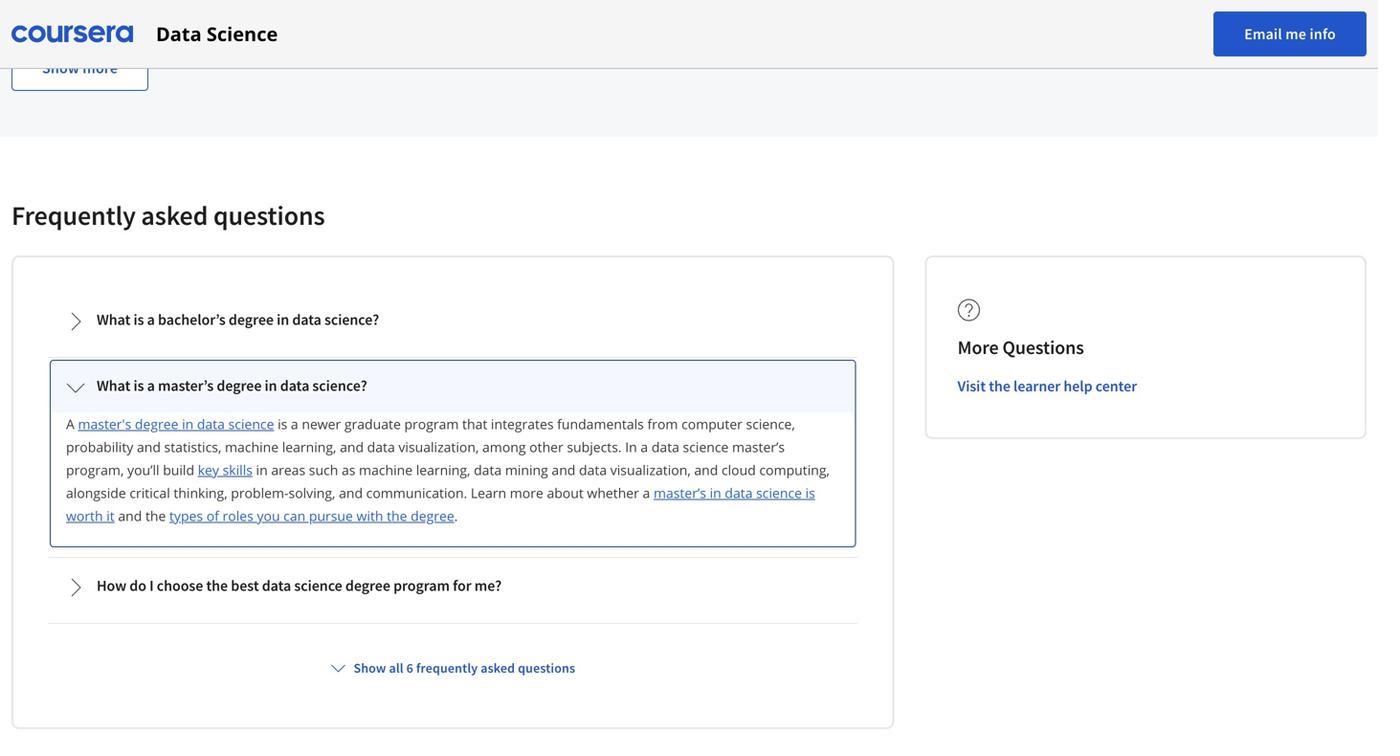 Task type: locate. For each thing, give the bounding box(es) containing it.
is left newer
[[278, 415, 288, 433]]

visit
[[958, 377, 986, 396]]

visualization, down in
[[611, 461, 691, 479]]

0 horizontal spatial visualization,
[[399, 438, 479, 456]]

learning, down newer
[[282, 438, 337, 456]]

how do i choose the best data science degree program for me?
[[97, 576, 502, 596]]

0 vertical spatial learning,
[[282, 438, 337, 456]]

learning, inside is a newer graduate program that integrates fundamentals from computer science, probability and statistics, machine learning, and data visualization, among other subjects. in a data science master's program, you'll build
[[282, 438, 337, 456]]

visualization,
[[399, 438, 479, 456], [611, 461, 691, 479]]

statistics,
[[164, 438, 222, 456]]

how do i choose the best data science degree program for me? button
[[51, 561, 856, 613]]

other
[[530, 438, 564, 456]]

data inside master's in data science is worth it
[[725, 484, 753, 502]]

show left all
[[354, 660, 386, 677]]

subjects.
[[567, 438, 622, 456]]

more
[[83, 58, 118, 78], [510, 484, 544, 502]]

of
[[207, 507, 219, 525]]

the left best
[[206, 576, 228, 596]]

a
[[147, 310, 155, 329], [147, 376, 155, 395], [291, 415, 298, 433], [641, 438, 648, 456], [643, 484, 650, 502]]

you
[[257, 507, 280, 525]]

1 vertical spatial learning,
[[416, 461, 471, 479]]

1 vertical spatial more
[[510, 484, 544, 502]]

1 horizontal spatial asked
[[481, 660, 515, 677]]

degree up statistics,
[[135, 415, 179, 433]]

critical
[[130, 484, 170, 502]]

what up master's in the left of the page
[[97, 376, 131, 395]]

program,
[[66, 461, 124, 479]]

is down computing,
[[806, 484, 816, 502]]

computing,
[[760, 461, 830, 479]]

more questions
[[958, 336, 1085, 360]]

frequently asked questions
[[11, 199, 325, 232]]

learning,
[[282, 438, 337, 456], [416, 461, 471, 479]]

show
[[42, 58, 79, 78], [354, 660, 386, 677]]

what
[[97, 310, 131, 329], [97, 376, 131, 395]]

science? inside what is a master's degree in data science? dropdown button
[[313, 376, 367, 395]]

is
[[134, 310, 144, 329], [134, 376, 144, 395], [278, 415, 288, 433], [806, 484, 816, 502]]

computer
[[682, 415, 743, 433]]

master's
[[158, 376, 214, 395], [733, 438, 785, 456], [654, 484, 707, 502]]

it
[[107, 507, 115, 525]]

more down coursera image
[[83, 58, 118, 78]]

2 what from the top
[[97, 376, 131, 395]]

machine inside in areas such as machine learning, data mining and data visualization, and cloud computing, alongside critical thinking, problem-solving, and communication. learn more about whether a
[[359, 461, 413, 479]]

data inside what is a bachelor's degree in data science? dropdown button
[[292, 310, 322, 329]]

0 horizontal spatial asked
[[141, 199, 208, 232]]

1 horizontal spatial more
[[510, 484, 544, 502]]

me?
[[475, 576, 502, 596]]

and up you'll
[[137, 438, 161, 456]]

program down what is a master's degree in data science? dropdown button
[[405, 415, 459, 433]]

0 horizontal spatial master's
[[158, 376, 214, 395]]

1 vertical spatial science?
[[313, 376, 367, 395]]

0 vertical spatial what
[[97, 310, 131, 329]]

1 vertical spatial visualization,
[[611, 461, 691, 479]]

whether
[[587, 484, 640, 502]]

science down computing,
[[757, 484, 802, 502]]

more down mining
[[510, 484, 544, 502]]

.
[[455, 507, 458, 525]]

machine up skills
[[225, 438, 279, 456]]

1 vertical spatial master's
[[733, 438, 785, 456]]

problem-
[[231, 484, 289, 502]]

a
[[66, 415, 75, 433]]

more
[[958, 336, 999, 360]]

science
[[207, 21, 278, 47]]

solving,
[[289, 484, 336, 502]]

a left newer
[[291, 415, 298, 433]]

newer
[[302, 415, 341, 433]]

6
[[407, 660, 414, 677]]

0 vertical spatial questions
[[213, 199, 325, 232]]

show inside button
[[42, 58, 79, 78]]

science inside 'dropdown button'
[[294, 576, 343, 596]]

science,
[[746, 415, 796, 433]]

the inside how do i choose the best data science degree program for me? 'dropdown button'
[[206, 576, 228, 596]]

0 horizontal spatial questions
[[213, 199, 325, 232]]

0 vertical spatial show
[[42, 58, 79, 78]]

asked inside show all 6 frequently asked questions dropdown button
[[481, 660, 515, 677]]

in up problem-
[[256, 461, 268, 479]]

0 horizontal spatial machine
[[225, 438, 279, 456]]

in up 'what is a master's degree in data science?'
[[277, 310, 289, 329]]

help
[[1064, 377, 1093, 396]]

1 vertical spatial asked
[[481, 660, 515, 677]]

1 vertical spatial machine
[[359, 461, 413, 479]]

a right whether
[[643, 484, 650, 502]]

data science
[[156, 21, 278, 47]]

1 vertical spatial program
[[394, 576, 450, 596]]

degree inside 'dropdown button'
[[346, 576, 391, 596]]

0 horizontal spatial learning,
[[282, 438, 337, 456]]

learn
[[471, 484, 507, 502]]

science? inside what is a bachelor's degree in data science? dropdown button
[[325, 310, 379, 329]]

science? for what is a bachelor's degree in data science?
[[325, 310, 379, 329]]

collapsed list
[[44, 288, 862, 628]]

degree down what is a bachelor's degree in data science?
[[217, 376, 262, 395]]

about
[[547, 484, 584, 502]]

science down computer
[[683, 438, 729, 456]]

data inside how do i choose the best data science degree program for me? 'dropdown button'
[[262, 576, 291, 596]]

what left the bachelor's
[[97, 310, 131, 329]]

2 horizontal spatial master's
[[733, 438, 785, 456]]

science inside is a newer graduate program that integrates fundamentals from computer science, probability and statistics, machine learning, and data visualization, among other subjects. in a data science master's program, you'll build
[[683, 438, 729, 456]]

science?
[[325, 310, 379, 329], [313, 376, 367, 395]]

machine right as
[[359, 461, 413, 479]]

0 vertical spatial machine
[[225, 438, 279, 456]]

is left the bachelor's
[[134, 310, 144, 329]]

0 horizontal spatial show
[[42, 58, 79, 78]]

visualization, up in areas such as machine learning, data mining and data visualization, and cloud computing, alongside critical thinking, problem-solving, and communication. learn more about whether a
[[399, 438, 479, 456]]

data
[[292, 310, 322, 329], [280, 376, 310, 395], [197, 415, 225, 433], [367, 438, 395, 456], [652, 438, 680, 456], [474, 461, 502, 479], [579, 461, 607, 479], [725, 484, 753, 502], [262, 576, 291, 596]]

and the types of roles you can pursue with the degree .
[[115, 507, 458, 525]]

0 vertical spatial program
[[405, 415, 459, 433]]

alongside
[[66, 484, 126, 502]]

me
[[1286, 24, 1307, 44]]

0 horizontal spatial more
[[83, 58, 118, 78]]

from
[[648, 415, 678, 433]]

asked
[[141, 199, 208, 232], [481, 660, 515, 677]]

visit the learner help center link
[[958, 377, 1138, 396]]

degree down with
[[346, 576, 391, 596]]

and up about
[[552, 461, 576, 479]]

1 vertical spatial what
[[97, 376, 131, 395]]

in down computer
[[710, 484, 722, 502]]

i
[[150, 576, 154, 596]]

a left the bachelor's
[[147, 310, 155, 329]]

is inside is a newer graduate program that integrates fundamentals from computer science, probability and statistics, machine learning, and data visualization, among other subjects. in a data science master's program, you'll build
[[278, 415, 288, 433]]

learning, up master's in data science is worth it link
[[416, 461, 471, 479]]

communication.
[[366, 484, 468, 502]]

more inside in areas such as machine learning, data mining and data visualization, and cloud computing, alongside critical thinking, problem-solving, and communication. learn more about whether a
[[510, 484, 544, 502]]

1 vertical spatial questions
[[518, 660, 576, 677]]

science down types of roles you can pursue with the degree link
[[294, 576, 343, 596]]

probability
[[66, 438, 133, 456]]

master's inside is a newer graduate program that integrates fundamentals from computer science, probability and statistics, machine learning, and data visualization, among other subjects. in a data science master's program, you'll build
[[733, 438, 785, 456]]

1 horizontal spatial visualization,
[[611, 461, 691, 479]]

1 horizontal spatial questions
[[518, 660, 576, 677]]

master's right whether
[[654, 484, 707, 502]]

data inside what is a master's degree in data science? dropdown button
[[280, 376, 310, 395]]

email
[[1245, 24, 1283, 44]]

the
[[989, 377, 1011, 396], [145, 507, 166, 525], [387, 507, 407, 525], [206, 576, 228, 596]]

show down coursera image
[[42, 58, 79, 78]]

science
[[228, 415, 274, 433], [683, 438, 729, 456], [757, 484, 802, 502], [294, 576, 343, 596]]

questions
[[213, 199, 325, 232], [518, 660, 576, 677]]

in inside master's in data science is worth it
[[710, 484, 722, 502]]

2 vertical spatial master's
[[654, 484, 707, 502]]

and up as
[[340, 438, 364, 456]]

program left for
[[394, 576, 450, 596]]

1 vertical spatial show
[[354, 660, 386, 677]]

show inside dropdown button
[[354, 660, 386, 677]]

1 horizontal spatial show
[[354, 660, 386, 677]]

a master's degree in data science
[[66, 415, 274, 433]]

in down what is a bachelor's degree in data science?
[[265, 376, 277, 395]]

do
[[130, 576, 146, 596]]

degree
[[229, 310, 274, 329], [217, 376, 262, 395], [135, 415, 179, 433], [411, 507, 455, 525], [346, 576, 391, 596]]

bachelor's
[[158, 310, 226, 329]]

and
[[137, 438, 161, 456], [340, 438, 364, 456], [552, 461, 576, 479], [695, 461, 718, 479], [339, 484, 363, 502], [118, 507, 142, 525]]

1 what from the top
[[97, 310, 131, 329]]

0 vertical spatial master's
[[158, 376, 214, 395]]

1 horizontal spatial learning,
[[416, 461, 471, 479]]

master's up master's degree in data science link at left bottom
[[158, 376, 214, 395]]

1 horizontal spatial machine
[[359, 461, 413, 479]]

0 vertical spatial visualization,
[[399, 438, 479, 456]]

degree right the bachelor's
[[229, 310, 274, 329]]

master's down science,
[[733, 438, 785, 456]]

show for show all 6 frequently asked questions
[[354, 660, 386, 677]]

1 horizontal spatial master's
[[654, 484, 707, 502]]

and left cloud
[[695, 461, 718, 479]]

in
[[277, 310, 289, 329], [265, 376, 277, 395], [182, 415, 194, 433], [256, 461, 268, 479], [710, 484, 722, 502]]

and down as
[[339, 484, 363, 502]]

email me info button
[[1214, 11, 1367, 56]]

in inside what is a master's degree in data science? dropdown button
[[265, 376, 277, 395]]

0 vertical spatial science?
[[325, 310, 379, 329]]

machine
[[225, 438, 279, 456], [359, 461, 413, 479]]

graduate
[[345, 415, 401, 433]]

0 vertical spatial more
[[83, 58, 118, 78]]



Task type: describe. For each thing, give the bounding box(es) containing it.
can
[[284, 507, 306, 525]]

show all 6 frequently asked questions button
[[323, 651, 583, 686]]

master's degree in data science link
[[78, 415, 274, 433]]

key skills link
[[198, 461, 253, 479]]

that
[[463, 415, 488, 433]]

visualization, inside in areas such as machine learning, data mining and data visualization, and cloud computing, alongside critical thinking, problem-solving, and communication. learn more about whether a
[[611, 461, 691, 479]]

learning, inside in areas such as machine learning, data mining and data visualization, and cloud computing, alongside critical thinking, problem-solving, and communication. learn more about whether a
[[416, 461, 471, 479]]

what for what is a master's degree in data science?
[[97, 376, 131, 395]]

coursera image
[[11, 19, 133, 49]]

is a newer graduate program that integrates fundamentals from computer science, probability and statistics, machine learning, and data visualization, among other subjects. in a data science master's program, you'll build
[[66, 415, 796, 479]]

master's
[[78, 415, 131, 433]]

master's in data science is worth it link
[[66, 484, 816, 525]]

integrates
[[491, 415, 554, 433]]

email me info
[[1245, 24, 1337, 44]]

is up a master's degree in data science
[[134, 376, 144, 395]]

in
[[626, 438, 637, 456]]

roles
[[223, 507, 254, 525]]

info
[[1310, 24, 1337, 44]]

program inside is a newer graduate program that integrates fundamentals from computer science, probability and statistics, machine learning, and data visualization, among other subjects. in a data science master's program, you'll build
[[405, 415, 459, 433]]

science down 'what is a master's degree in data science?'
[[228, 415, 274, 433]]

master's inside dropdown button
[[158, 376, 214, 395]]

show for show more
[[42, 58, 79, 78]]

a up a master's degree in data science
[[147, 376, 155, 395]]

visualization, inside is a newer graduate program that integrates fundamentals from computer science, probability and statistics, machine learning, and data visualization, among other subjects. in a data science master's program, you'll build
[[399, 438, 479, 456]]

cloud
[[722, 461, 756, 479]]

thinking,
[[174, 484, 228, 502]]

what for what is a bachelor's degree in data science?
[[97, 310, 131, 329]]

frequently asked questions element
[[11, 198, 1367, 730]]

the right visit
[[989, 377, 1011, 396]]

how
[[97, 576, 127, 596]]

the down critical
[[145, 507, 166, 525]]

and right it
[[118, 507, 142, 525]]

data
[[156, 21, 202, 47]]

questions
[[1003, 336, 1085, 360]]

questions inside dropdown button
[[518, 660, 576, 677]]

fundamentals
[[557, 415, 644, 433]]

choose
[[157, 576, 203, 596]]

types
[[169, 507, 203, 525]]

as
[[342, 461, 356, 479]]

with
[[357, 507, 383, 525]]

frequently
[[416, 660, 478, 677]]

all
[[389, 660, 404, 677]]

machine inside is a newer graduate program that integrates fundamentals from computer science, probability and statistics, machine learning, and data visualization, among other subjects. in a data science master's program, you'll build
[[225, 438, 279, 456]]

best
[[231, 576, 259, 596]]

what is a bachelor's degree in data science?
[[97, 310, 379, 329]]

0 vertical spatial asked
[[141, 199, 208, 232]]

you'll
[[127, 461, 160, 479]]

skills
[[223, 461, 253, 479]]

frequently
[[11, 199, 136, 232]]

program inside how do i choose the best data science degree program for me? 'dropdown button'
[[394, 576, 450, 596]]

in up statistics,
[[182, 415, 194, 433]]

among
[[483, 438, 526, 456]]

a inside in areas such as machine learning, data mining and data visualization, and cloud computing, alongside critical thinking, problem-solving, and communication. learn more about whether a
[[643, 484, 650, 502]]

in areas such as machine learning, data mining and data visualization, and cloud computing, alongside critical thinking, problem-solving, and communication. learn more about whether a
[[66, 461, 830, 502]]

types of roles you can pursue with the degree link
[[169, 507, 455, 525]]

what is a bachelor's degree in data science? button
[[51, 295, 856, 347]]

show more button
[[11, 45, 149, 91]]

key
[[198, 461, 219, 479]]

show all 6 frequently asked questions
[[354, 660, 576, 677]]

mining
[[505, 461, 548, 479]]

master's in data science is worth it
[[66, 484, 816, 525]]

what is a master's degree in data science? button
[[51, 361, 856, 413]]

is inside master's in data science is worth it
[[806, 484, 816, 502]]

a right in
[[641, 438, 648, 456]]

build
[[163, 461, 194, 479]]

areas
[[271, 461, 306, 479]]

degree down communication.
[[411, 507, 455, 525]]

learner
[[1014, 377, 1061, 396]]

pursue
[[309, 507, 353, 525]]

the right with
[[387, 507, 407, 525]]

more inside button
[[83, 58, 118, 78]]

worth
[[66, 507, 103, 525]]

science? for what is a master's degree in data science?
[[313, 376, 367, 395]]

such
[[309, 461, 338, 479]]

visit the learner help center
[[958, 377, 1138, 396]]

center
[[1096, 377, 1138, 396]]

master's inside master's in data science is worth it
[[654, 484, 707, 502]]

show more
[[42, 58, 118, 78]]

in inside in areas such as machine learning, data mining and data visualization, and cloud computing, alongside critical thinking, problem-solving, and communication. learn more about whether a
[[256, 461, 268, 479]]

science inside master's in data science is worth it
[[757, 484, 802, 502]]

in inside what is a bachelor's degree in data science? dropdown button
[[277, 310, 289, 329]]

key skills
[[198, 461, 253, 479]]

for
[[453, 576, 472, 596]]

what is a master's degree in data science?
[[97, 376, 367, 395]]



Task type: vqa. For each thing, say whether or not it's contained in the screenshot.
competitiveness.
no



